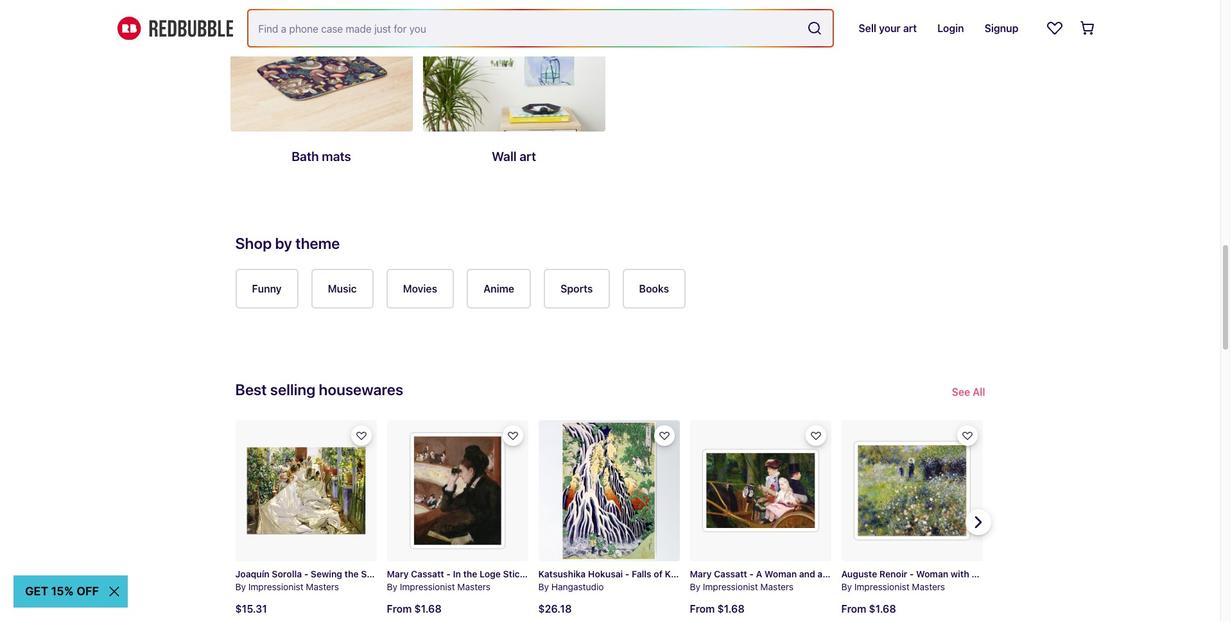 Task type: describe. For each thing, give the bounding box(es) containing it.
3 a from the left
[[1023, 569, 1029, 580]]

bath
[[292, 149, 319, 163]]

in
[[453, 569, 461, 580]]

anime link
[[467, 269, 531, 309]]

$1.68 for woman
[[869, 604, 896, 615]]

music link
[[311, 269, 373, 309]]

$1.68 for a
[[717, 604, 745, 615]]

hangastudio
[[551, 582, 604, 593]]

impressionist inside mary cassatt - in the loge sticker by impressionist masters
[[400, 582, 455, 593]]

wall
[[492, 149, 517, 163]]

kirifuri
[[665, 569, 694, 580]]

redbubble logo image
[[117, 17, 233, 40]]

sticker inside mary cassatt - a woman and a girl driving sticker by impressionist masters
[[876, 569, 906, 580]]

mary for mary cassatt - a woman and a girl driving sticker by impressionist masters
[[690, 569, 712, 580]]

auguste renoir - woman with a parasol in a garden sticker by impressionist masters
[[841, 569, 1095, 593]]

with
[[951, 569, 969, 580]]

sticker inside mary cassatt - in the loge sticker by impressionist masters
[[503, 569, 534, 580]]

woman inside mary cassatt - a woman and a girl driving sticker by impressionist masters
[[765, 569, 797, 580]]

from $1.68 for auguste renoir - woman with a parasol in a garden sticker by impressionist masters
[[841, 604, 896, 615]]

loge
[[480, 569, 501, 580]]

music
[[328, 283, 357, 294]]

in
[[1013, 569, 1021, 580]]

impressionist inside auguste renoir - woman with a parasol in a garden sticker by impressionist masters
[[855, 582, 910, 593]]

a
[[756, 569, 762, 580]]

by inside mary cassatt - in the loge sticker by impressionist masters
[[387, 582, 397, 593]]

sports
[[561, 283, 593, 294]]

2 a from the left
[[972, 569, 977, 580]]

falls
[[632, 569, 652, 580]]

shop by theme
[[235, 234, 340, 252]]

by
[[275, 234, 292, 252]]

cassatt for a
[[714, 569, 747, 580]]

housewares
[[319, 381, 403, 399]]

sail
[[361, 569, 377, 580]]

mary for mary cassatt - in the loge sticker by impressionist masters
[[387, 569, 409, 580]]

movies link
[[386, 269, 454, 309]]

sewing
[[311, 569, 342, 580]]

from for mary cassatt - in the loge sticker by impressionist masters
[[387, 604, 412, 615]]

books
[[639, 283, 669, 294]]

impressionist inside joaquín sorolla - sewing the sail photographic print by impressionist masters
[[248, 582, 304, 593]]

funny
[[252, 283, 282, 294]]

by inside auguste renoir - woman with a parasol in a garden sticker by impressionist masters
[[841, 582, 852, 593]]

renoir
[[880, 569, 908, 580]]

mats
[[322, 149, 351, 163]]

joaquín
[[235, 569, 270, 580]]

wall art image
[[423, 0, 605, 131]]

bath mats link
[[230, 0, 413, 181]]

- for in
[[446, 569, 451, 580]]

mary cassatt - in the loge sticker by impressionist masters
[[387, 569, 534, 593]]

from for mary cassatt - a woman and a girl driving sticker by impressionist masters
[[690, 604, 715, 615]]

funny link
[[235, 269, 298, 309]]

parasol
[[979, 569, 1011, 580]]

wall art
[[492, 149, 536, 163]]

selling
[[270, 381, 316, 399]]

garden
[[1031, 569, 1062, 580]]

$15.31
[[235, 604, 267, 615]]

by inside joaquín sorolla - sewing the sail photographic print by impressionist masters
[[235, 582, 246, 593]]

kurokami
[[737, 569, 778, 580]]

from for auguste renoir - woman with a parasol in a garden sticker by impressionist masters
[[841, 604, 866, 615]]

$26.18
[[538, 604, 572, 615]]

and
[[799, 569, 815, 580]]



Task type: locate. For each thing, give the bounding box(es) containing it.
by down at
[[690, 582, 701, 593]]

woman
[[765, 569, 797, 580], [916, 569, 949, 580]]

a right "with"
[[972, 569, 977, 580]]

the for from
[[463, 569, 477, 580]]

auguste
[[841, 569, 877, 580]]

sorolla
[[272, 569, 302, 580]]

- right the renoir
[[910, 569, 914, 580]]

sports link
[[544, 269, 610, 309]]

photographic
[[379, 569, 437, 580]]

masters inside joaquín sorolla - sewing the sail photographic print by impressionist masters
[[306, 582, 339, 593]]

- inside joaquín sorolla - sewing the sail photographic print by impressionist masters
[[304, 569, 308, 580]]

from $1.68 down photographic
[[387, 604, 442, 615]]

0 horizontal spatial the
[[345, 569, 359, 580]]

the inside mary cassatt - in the loge sticker by impressionist masters
[[463, 569, 477, 580]]

- left falls
[[625, 569, 630, 580]]

1 horizontal spatial $1.68
[[717, 604, 745, 615]]

a right in
[[1023, 569, 1029, 580]]

theme
[[296, 234, 340, 252]]

driving
[[842, 569, 873, 580]]

2 mary from the left
[[690, 569, 712, 580]]

1 horizontal spatial cassatt
[[714, 569, 747, 580]]

1 mary from the left
[[387, 569, 409, 580]]

1 horizontal spatial sticker
[[876, 569, 906, 580]]

the left 'sail'
[[345, 569, 359, 580]]

cassatt
[[411, 569, 444, 580], [714, 569, 747, 580]]

girl
[[825, 569, 840, 580]]

Search term search field
[[248, 10, 802, 46]]

5 - from the left
[[910, 569, 914, 580]]

2 horizontal spatial from $1.68
[[841, 604, 896, 615]]

cassatt for in
[[411, 569, 444, 580]]

1 sticker from the left
[[503, 569, 534, 580]]

anime
[[484, 283, 514, 294]]

None field
[[248, 10, 833, 46]]

$1.68 down photographic
[[414, 604, 442, 615]]

$1.68 down "mount"
[[717, 604, 745, 615]]

by down photographic
[[387, 582, 397, 593]]

from $1.68
[[387, 604, 442, 615], [690, 604, 745, 615], [841, 604, 896, 615]]

1 horizontal spatial from
[[690, 604, 715, 615]]

- right sorolla
[[304, 569, 308, 580]]

- left "a" at bottom
[[750, 569, 754, 580]]

mary right of
[[690, 569, 712, 580]]

poster
[[780, 569, 808, 580]]

0 horizontal spatial $1.68
[[414, 604, 442, 615]]

masters inside mary cassatt - in the loge sticker by impressionist masters
[[457, 582, 491, 593]]

movies
[[403, 283, 437, 294]]

sticker
[[503, 569, 534, 580], [876, 569, 906, 580], [1065, 569, 1095, 580]]

0 horizontal spatial cassatt
[[411, 569, 444, 580]]

4 impressionist from the left
[[855, 582, 910, 593]]

masters inside mary cassatt - a woman and a girl driving sticker by impressionist masters
[[761, 582, 794, 593]]

1 from from the left
[[387, 604, 412, 615]]

bath mats
[[292, 149, 351, 163]]

mary right 'sail'
[[387, 569, 409, 580]]

from down "driving"
[[841, 604, 866, 615]]

- for woman
[[910, 569, 914, 580]]

1 impressionist from the left
[[248, 582, 304, 593]]

5 by from the left
[[841, 582, 852, 593]]

hokusai
[[588, 569, 623, 580]]

by down joaquín
[[235, 582, 246, 593]]

bath mats image
[[230, 0, 413, 131]]

from $1.68 for mary cassatt - a woman and a girl driving sticker by impressionist masters
[[690, 604, 745, 615]]

sticker right "driving"
[[876, 569, 906, 580]]

1 by from the left
[[235, 582, 246, 593]]

- for falls
[[625, 569, 630, 580]]

2 woman from the left
[[916, 569, 949, 580]]

mary inside mary cassatt - a woman and a girl driving sticker by impressionist masters
[[690, 569, 712, 580]]

0 horizontal spatial sticker
[[503, 569, 534, 580]]

2 cassatt from the left
[[714, 569, 747, 580]]

4 - from the left
[[750, 569, 754, 580]]

2 masters from the left
[[457, 582, 491, 593]]

1 a from the left
[[818, 569, 823, 580]]

2 the from the left
[[463, 569, 477, 580]]

2 by from the left
[[387, 582, 397, 593]]

0 horizontal spatial a
[[818, 569, 823, 580]]

woman left "with"
[[916, 569, 949, 580]]

0 horizontal spatial from $1.68
[[387, 604, 442, 615]]

- inside katsushika hokusai - falls of kirifuri at mount kurokami poster by hangastudio
[[625, 569, 630, 580]]

cassatt left "a" at bottom
[[714, 569, 747, 580]]

sticker right loge
[[503, 569, 534, 580]]

woman inside auguste renoir - woman with a parasol in a garden sticker by impressionist masters
[[916, 569, 949, 580]]

books link
[[623, 269, 686, 309]]

the inside joaquín sorolla - sewing the sail photographic print by impressionist masters
[[345, 569, 359, 580]]

1 cassatt from the left
[[411, 569, 444, 580]]

2 horizontal spatial from
[[841, 604, 866, 615]]

art
[[520, 149, 536, 163]]

from $1.68 down "mount"
[[690, 604, 745, 615]]

impressionist
[[248, 582, 304, 593], [400, 582, 455, 593], [703, 582, 758, 593], [855, 582, 910, 593]]

1 horizontal spatial a
[[972, 569, 977, 580]]

mount
[[707, 569, 735, 580]]

best selling housewares
[[235, 381, 403, 399]]

2 horizontal spatial a
[[1023, 569, 1029, 580]]

sticker right garden
[[1065, 569, 1095, 580]]

2 from $1.68 from the left
[[690, 604, 745, 615]]

$1.68 for in
[[414, 604, 442, 615]]

sticker inside auguste renoir - woman with a parasol in a garden sticker by impressionist masters
[[1065, 569, 1095, 580]]

at
[[697, 569, 705, 580]]

a
[[818, 569, 823, 580], [972, 569, 977, 580], [1023, 569, 1029, 580]]

shop
[[235, 234, 272, 252]]

katsushika hokusai - falls of kirifuri at mount kurokami poster by hangastudio
[[538, 569, 808, 593]]

2 impressionist from the left
[[400, 582, 455, 593]]

impressionist inside mary cassatt - a woman and a girl driving sticker by impressionist masters
[[703, 582, 758, 593]]

0 horizontal spatial from
[[387, 604, 412, 615]]

3 by from the left
[[538, 582, 549, 593]]

1 horizontal spatial mary
[[690, 569, 712, 580]]

2 horizontal spatial $1.68
[[869, 604, 896, 615]]

impressionist down sorolla
[[248, 582, 304, 593]]

3 sticker from the left
[[1065, 569, 1095, 580]]

from
[[387, 604, 412, 615], [690, 604, 715, 615], [841, 604, 866, 615]]

3 from $1.68 from the left
[[841, 604, 896, 615]]

2 $1.68 from the left
[[717, 604, 745, 615]]

print
[[439, 569, 460, 580]]

a inside mary cassatt - a woman and a girl driving sticker by impressionist masters
[[818, 569, 823, 580]]

mary
[[387, 569, 409, 580], [690, 569, 712, 580]]

1 horizontal spatial from $1.68
[[690, 604, 745, 615]]

2 - from the left
[[446, 569, 451, 580]]

by inside katsushika hokusai - falls of kirifuri at mount kurokami poster by hangastudio
[[538, 582, 549, 593]]

3 - from the left
[[625, 569, 630, 580]]

1 from $1.68 from the left
[[387, 604, 442, 615]]

a left girl
[[818, 569, 823, 580]]

katsushika
[[538, 569, 586, 580]]

0 horizontal spatial woman
[[765, 569, 797, 580]]

- for sewing
[[304, 569, 308, 580]]

masters inside auguste renoir - woman with a parasol in a garden sticker by impressionist masters
[[912, 582, 945, 593]]

1 $1.68 from the left
[[414, 604, 442, 615]]

-
[[304, 569, 308, 580], [446, 569, 451, 580], [625, 569, 630, 580], [750, 569, 754, 580], [910, 569, 914, 580]]

from $1.68 for mary cassatt - in the loge sticker by impressionist masters
[[387, 604, 442, 615]]

2 sticker from the left
[[876, 569, 906, 580]]

- inside mary cassatt - a woman and a girl driving sticker by impressionist masters
[[750, 569, 754, 580]]

the right in
[[463, 569, 477, 580]]

by down katsushika
[[538, 582, 549, 593]]

impressionist down the renoir
[[855, 582, 910, 593]]

the for $15.31
[[345, 569, 359, 580]]

woman right "a" at bottom
[[765, 569, 797, 580]]

0 horizontal spatial mary
[[387, 569, 409, 580]]

1 the from the left
[[345, 569, 359, 580]]

joaquín sorolla - sewing the sail photographic print by impressionist masters
[[235, 569, 460, 593]]

$1.68 down the renoir
[[869, 604, 896, 615]]

2 from from the left
[[690, 604, 715, 615]]

- inside mary cassatt - in the loge sticker by impressionist masters
[[446, 569, 451, 580]]

3 impressionist from the left
[[703, 582, 758, 593]]

$1.68
[[414, 604, 442, 615], [717, 604, 745, 615], [869, 604, 896, 615]]

4 masters from the left
[[912, 582, 945, 593]]

by inside mary cassatt - a woman and a girl driving sticker by impressionist masters
[[690, 582, 701, 593]]

impressionist down photographic
[[400, 582, 455, 593]]

masters
[[306, 582, 339, 593], [457, 582, 491, 593], [761, 582, 794, 593], [912, 582, 945, 593]]

mary cassatt - a woman and a girl driving sticker by impressionist masters
[[690, 569, 906, 593]]

- for a
[[750, 569, 754, 580]]

best
[[235, 381, 267, 399]]

from down photographic
[[387, 604, 412, 615]]

cassatt inside mary cassatt - in the loge sticker by impressionist masters
[[411, 569, 444, 580]]

- inside auguste renoir - woman with a parasol in a garden sticker by impressionist masters
[[910, 569, 914, 580]]

by down "driving"
[[841, 582, 852, 593]]

wall art link
[[423, 0, 605, 181]]

- left in
[[446, 569, 451, 580]]

the
[[345, 569, 359, 580], [463, 569, 477, 580]]

cassatt inside mary cassatt - a woman and a girl driving sticker by impressionist masters
[[714, 569, 747, 580]]

cassatt left in
[[411, 569, 444, 580]]

3 from from the left
[[841, 604, 866, 615]]

4 by from the left
[[690, 582, 701, 593]]

2 horizontal spatial sticker
[[1065, 569, 1095, 580]]

mary inside mary cassatt - in the loge sticker by impressionist masters
[[387, 569, 409, 580]]

1 horizontal spatial the
[[463, 569, 477, 580]]

from $1.68 down auguste
[[841, 604, 896, 615]]

1 masters from the left
[[306, 582, 339, 593]]

by
[[235, 582, 246, 593], [387, 582, 397, 593], [538, 582, 549, 593], [690, 582, 701, 593], [841, 582, 852, 593]]

1 horizontal spatial woman
[[916, 569, 949, 580]]

from down at
[[690, 604, 715, 615]]

impressionist down "mount"
[[703, 582, 758, 593]]

3 $1.68 from the left
[[869, 604, 896, 615]]

1 woman from the left
[[765, 569, 797, 580]]

of
[[654, 569, 663, 580]]

1 - from the left
[[304, 569, 308, 580]]

3 masters from the left
[[761, 582, 794, 593]]



Task type: vqa. For each thing, say whether or not it's contained in the screenshot.
Metal Prints field
no



